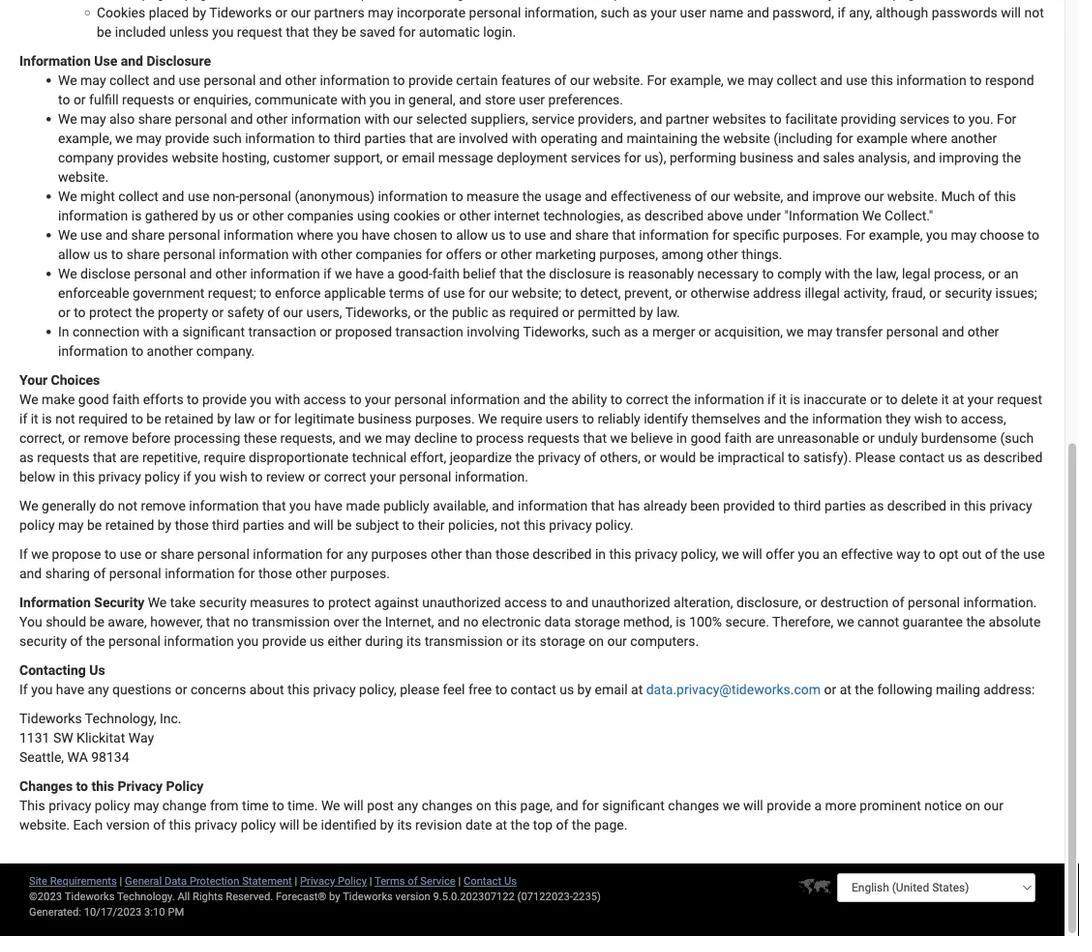Task type: describe. For each thing, give the bounding box(es) containing it.
we inside changes to this privacy policy this privacy policy may change from time to time. we will post any changes on this page, and for significant changes we will provide a more prominent notice on our website. each version of this privacy policy will be identified by its revision date at the top of the page.
[[321, 798, 340, 814]]

or up "issues;"
[[988, 266, 1001, 282]]

if inside 'contacting us if you have any questions or concerns about this privacy policy, please feel free to contact us by email             at data.privacy@tideworks.com or at the following mailing address:'
[[19, 682, 28, 698]]

you inside cookies placed by tideworks or our partners may incorporate personal information, such as your user name and password, if any, although passwords will                                     not be included unless you request that they be saved for automatic login.
[[212, 24, 234, 40]]

0 vertical spatial for
[[647, 72, 667, 88]]

1 vertical spatial such
[[213, 130, 242, 146]]

access inside we take security measures to protect against unauthorized access to and unauthorized alteration, disclosure, or destruction of personal information. you should                     be aware, however, that no transmission over the internet, and no electronic data storage method, is 100% secure.  therefore, we cannot guarantee the absolute security of the personal information you provide us either during its transmission or its storage on our computers.
[[504, 595, 547, 611]]

or down therefore,
[[824, 682, 836, 698]]

to down internet
[[509, 227, 521, 243]]

using
[[357, 208, 390, 224]]

use up security
[[120, 546, 141, 562]]

and down certain
[[459, 91, 481, 107]]

and right analysis,
[[913, 150, 936, 166]]

us inside we take security measures to protect against unauthorized access to and unauthorized alteration, disclosure, or destruction of personal information. you should                     be aware, however, that no transmission over the internet, and no electronic data storage method, is 100% secure.  therefore, we cannot guarantee the absolute security of the personal information you provide us either during its transmission or its storage on our computers.
[[310, 633, 324, 649]]

deployment
[[497, 150, 567, 166]]

any inside changes to this privacy policy this privacy policy may change from time to time. we will post any changes on this page, and for significant changes we will provide a more prominent notice on our website. each version of this privacy policy will be identified by its revision date at the top of the page.
[[397, 798, 418, 814]]

will up identified
[[344, 798, 364, 814]]

that down review
[[262, 498, 286, 514]]

and up request;
[[190, 266, 212, 282]]

statement
[[242, 875, 292, 888]]

we inside we generally do not remove information that you have made publicly available, and information that has already been provided to third parties as described                         in this privacy policy may be retained by those third parties and will be subject to their policies, not this privacy policy.
[[19, 498, 38, 514]]

0 vertical spatial example,
[[670, 72, 724, 88]]

at inside changes to this privacy policy this privacy policy may change from time to time. we will post any changes on this page, and for significant changes we will provide a more prominent notice on our website. each version of this privacy policy will be identified by its revision date at the top of the page.
[[496, 817, 507, 833]]

contact inside your choices we make good faith efforts to provide you with access to your personal information and the ability to correct the information if it is inaccurate or to                     delete it at your request if it is not required to be retained by law or for legitimate business purposes. we require users to reliably identify themselves                     and the information they wish to access, correct, or remove before processing these requests, and we may decline to process requests that we believe in good                     faith are unreasonable or unduly burdensome (such as requests that are repetitive, require disproportionate technical effort, jeopardize the privacy of                     others, or would be impractical to satisfy). please contact us as described below in this privacy policy if you wish to review or correct your personal information.
[[899, 450, 945, 466]]

measures
[[250, 595, 309, 611]]

0 horizontal spatial tideworks,
[[345, 304, 411, 320]]

required inside the information use and disclosure we may collect and use personal and other information to provide certain features of our website. for example, we may collect and use this information to                             respond to or fulfill requests or enquiries, communicate with you in general, and store user preferences. we may also share personal and other information with our selected suppliers, service providers, and partner websites to facilitate providing services to                             you. for example, we may provide such information to third parties that are involved with operating and maintaining the website (including for example                             where another company provides website hosting, customer support, or email message deployment services for us), performing business and sales analysis,                             and improving the website. we might collect and use non-personal (anonymous) information to measure the usage and effectiveness of our website, and improve our website. much of                             this information is gathered by us or other companies using cookies or other internet technologies, as described above under "information we collect." we use and share personal information where you have chosen to allow us to use and share that information for specific purposes. for example, you may                             choose to allow us to share personal information with other companies for offers or other marketing purposes, among other things. we disclose personal and other information if we have a good-faith belief that the disclosure is reasonably necessary to comply with the law, legal                             process, or an enforceable government request; to enforce applicable terms of use for our website; to detect, prevent, or otherwise address illegal                             activity, fraud, or security issues; or to protect the property or safety of our users, tideworks, or the public as required or permitted by law. in connection with a significant transaction or proposed transaction involving tideworks, such as a merger or acquisition, we may transfer personal                             and other information to another company.
[[509, 304, 559, 320]]

requests,
[[280, 430, 335, 446]]

0 vertical spatial companies
[[287, 208, 354, 224]]

to up 'safety'
[[260, 285, 272, 301]]

this inside if we propose to use or share personal information for any purposes other than those described in this privacy policy, we will offer you an effective way                         to opt out of the use and sharing of personal information for those other purposes.
[[609, 546, 631, 562]]

provides
[[117, 150, 168, 166]]

1 vertical spatial require
[[204, 450, 245, 466]]

has
[[618, 498, 640, 514]]

or down terms
[[414, 304, 426, 320]]

be down "made"
[[337, 517, 352, 533]]

access inside your choices we make good faith efforts to provide you with access to your personal information and the ability to correct the information if it is inaccurate or to                     delete it at your request if it is not required to be retained by law or for legitimate business purposes. we require users to reliably identify themselves                     and the information they wish to access, correct, or remove before processing these requests, and we may decline to process requests that we believe in good                     faith are unreasonable or unduly burdensome (such as requests that are repetitive, require disproportionate technical effort, jeopardize the privacy of                     others, or would be impractical to satisfy). please contact us as described below in this privacy policy if you wish to review or correct your personal information.
[[304, 392, 346, 407]]

1 vertical spatial where
[[297, 227, 333, 243]]

cookies placed by tideworks or our partners may incorporate personal information, such as your user name and password, if any, although passwords will                                     not be included unless you request that they be saved for automatic login.
[[97, 4, 1044, 40]]

1 horizontal spatial transmission
[[425, 633, 503, 649]]

business inside your choices we make good faith efforts to provide you with access to your personal information and the ability to correct the information if it is inaccurate or to                     delete it at your request if it is not required to be retained by law or for legitimate business purposes. we require users to reliably identify themselves                     and the information they wish to access, correct, or remove before processing these requests, and we may decline to process requests that we believe in good                     faith are unreasonable or unduly burdensome (such as requests that are repetitive, require disproportionate technical effort, jeopardize the privacy of                     others, or would be impractical to satisfy). please contact us as described below in this privacy policy if you wish to review or correct your personal information.
[[358, 411, 412, 427]]

2235)
[[573, 891, 601, 904]]

law,
[[876, 266, 899, 282]]

to up data on the bottom
[[550, 595, 562, 611]]

100%
[[689, 614, 722, 630]]

is left inaccurate
[[790, 392, 800, 407]]

privacy down (such
[[990, 498, 1032, 514]]

faith inside the information use and disclosure we may collect and use personal and other information to provide certain features of our website. for example, we may collect and use this information to                             respond to or fulfill requests or enquiries, communicate with you in general, and store user preferences. we may also share personal and other information with our selected suppliers, service providers, and partner websites to facilitate providing services to                             you. for example, we may provide such information to third parties that are involved with operating and maintaining the website (including for example                             where another company provides website hosting, customer support, or email message deployment services for us), performing business and sales analysis,                             and improving the website. we might collect and use non-personal (anonymous) information to measure the usage and effectiveness of our website, and improve our website. much of                             this information is gathered by us or other companies using cookies or other internet technologies, as described above under "information we collect." we use and share personal information where you have chosen to allow us to use and share that information for specific purposes. for example, you may                             choose to allow us to share personal information with other companies for offers or other marketing purposes, among other things. we disclose personal and other information if we have a good-faith belief that the disclosure is reasonably necessary to comply with the law, legal                             process, or an enforceable government request; to enforce applicable terms of use for our website; to detect, prevent, or otherwise address illegal                             activity, fraud, or security issues; or to protect the property or safety of our users, tideworks, or the public as required or permitted by law. in connection with a significant transaction or proposed transaction involving tideworks, such as a merger or acquisition, we may transfer personal                             and other information to another company.
[[432, 266, 460, 282]]

of down change
[[153, 817, 166, 833]]

provide inside changes to this privacy policy this privacy policy may change from time to time. we will post any changes on this page, and for significant changes we will provide a more prominent notice on our website. each version of this privacy policy will be identified by its revision date at the top of the page.
[[767, 798, 811, 814]]

partners
[[314, 4, 365, 20]]

communicate
[[255, 91, 337, 107]]

1 vertical spatial example,
[[58, 130, 112, 146]]

effectiveness
[[611, 188, 691, 204]]

and down the legitimate on the top
[[339, 430, 361, 446]]

and up gathered
[[162, 188, 184, 204]]

the right improving
[[1002, 150, 1021, 166]]

we inside changes to this privacy policy this privacy policy may change from time to time. we will post any changes on this page, and for significant changes we will provide a more prominent notice on our website. each version of this privacy policy will be identified by its revision date at the top of the page.
[[723, 798, 740, 814]]

a left "merger"
[[642, 324, 649, 340]]

request inside cookies placed by tideworks or our partners may incorporate personal information, such as your user name and password, if any, although passwords will                                     not be included unless you request that they be saved for automatic login.
[[237, 24, 282, 40]]

to left you.
[[953, 111, 965, 127]]

required inside your choices we make good faith efforts to provide you with access to your personal information and the ability to correct the information if it is inaccurate or to                     delete it at your request if it is not required to be retained by law or for legitimate business purposes. we require users to reliably identify themselves                     and the information they wish to access, correct, or remove before processing these requests, and we may decline to process requests that we believe in good                     faith are unreasonable or unduly burdensome (such as requests that are repetitive, require disproportionate technical effort, jeopardize the privacy of                     others, or would be impractical to satisfy). please contact us as described below in this privacy policy if you wish to review or correct your personal information.
[[78, 411, 128, 427]]

you inside 'contacting us if you have any questions or concerns about this privacy policy, please feel free to contact us by email             at data.privacy@tideworks.com or at the following mailing address:'
[[31, 682, 53, 698]]

policy up each
[[95, 798, 130, 814]]

user inside the information use and disclosure we may collect and use personal and other information to provide certain features of our website. for example, we may collect and use this information to                             respond to or fulfill requests or enquiries, communicate with you in general, and store user preferences. we may also share personal and other information with our selected suppliers, service providers, and partner websites to facilitate providing services to                             you. for example, we may provide such information to third parties that are involved with operating and maintaining the website (including for example                             where another company provides website hosting, customer support, or email message deployment services for us), performing business and sales analysis,                             and improving the website. we might collect and use non-personal (anonymous) information to measure the usage and effectiveness of our website, and improve our website. much of                             this information is gathered by us or other companies using cookies or other internet technologies, as described above under "information we collect." we use and share personal information where you have chosen to allow us to use and share that information for specific purposes. for example, you may                             choose to allow us to share personal information with other companies for offers or other marketing purposes, among other things. we disclose personal and other information if we have a good-faith belief that the disclosure is reasonably necessary to comply with the law, legal                             process, or an enforceable government request; to enforce applicable terms of use for our website; to detect, prevent, or otherwise address illegal                             activity, fraud, or security issues; or to protect the property or safety of our users, tideworks, or the public as required or permitted by law. in connection with a significant transaction or proposed transaction involving tideworks, such as a merger or acquisition, we may transfer personal                             and other information to another company.
[[519, 91, 545, 107]]

1 vertical spatial correct
[[324, 469, 366, 485]]

1 unauthorized from the left
[[422, 595, 501, 611]]

technologies,
[[543, 208, 623, 224]]

0 horizontal spatial allow
[[58, 246, 90, 262]]

have inside we generally do not remove information that you have made publicly available, and information that has already been provided to third parties as described                         in this privacy policy may be retained by those third parties and will be subject to their policies, not this privacy policy.
[[314, 498, 343, 514]]

this up if we propose to use or share personal information for any purposes other than those described in this privacy policy, we will offer you an effective way                         to opt out of the use and sharing of personal information for those other purposes.
[[524, 517, 546, 533]]

its down the electronic on the bottom of page
[[522, 633, 537, 649]]

disclose
[[80, 266, 131, 282]]

and down enquiries,
[[230, 111, 253, 127]]

automatic
[[419, 24, 480, 40]]

will down time.
[[279, 817, 299, 833]]

things.
[[742, 246, 782, 262]]

wa
[[67, 750, 88, 766]]

fulfill
[[89, 91, 119, 107]]

rights
[[193, 891, 223, 904]]

our inside cookies placed by tideworks or our partners may incorporate personal information, such as your user name and password, if any, although passwords will                                     not be included unless you request that they be saved for automatic login.
[[291, 4, 311, 20]]

questions
[[112, 682, 172, 698]]

service
[[420, 875, 456, 888]]

privacy up do
[[98, 469, 141, 485]]

for left the purposes
[[326, 546, 343, 562]]

any inside if we propose to use or share personal information for any purposes other than those described in this privacy policy, we will offer you an effective way                         to opt out of the use and sharing of personal information for those other purposes.
[[347, 546, 368, 562]]

site requirements | general data protection statement | privacy policy | terms of service | contact us ©2023 tideworks technology. all rights reserved. forecast® by tideworks version 9.5.0.202307122 (07122023-2235) generated: 10/17/2023 3:10 pm
[[29, 875, 601, 919]]

identified
[[321, 817, 377, 833]]

of right out at right bottom
[[985, 546, 998, 562]]

or right "merger"
[[699, 324, 711, 340]]

data
[[164, 875, 187, 888]]

information up cookies
[[378, 188, 448, 204]]

our inside we take security measures to protect against unauthorized access to and unauthorized alteration, disclosure, or destruction of personal information. you should                     be aware, however, that no transmission over the internet, and no electronic data storage method, is 100% secure.  therefore, we cannot guarantee the absolute security of the personal information you provide us either during its transmission or its storage on our computers.
[[607, 633, 627, 649]]

operating
[[540, 130, 597, 146]]

following
[[877, 682, 933, 698]]

1 vertical spatial security
[[199, 595, 247, 611]]

cookies
[[393, 208, 440, 224]]

password,
[[773, 4, 834, 20]]

at inside your choices we make good faith efforts to provide you with access to your personal information and the ability to correct the information if it is inaccurate or to                     delete it at your request if it is not required to be retained by law or for legitimate business purposes. we require users to reliably identify themselves                     and the information they wish to access, correct, or remove before processing these requests, and we may decline to process requests that we believe in good                     faith are unreasonable or unduly burdensome (such as requests that are repetitive, require disproportionate technical effort, jeopardize the privacy of                     others, or would be impractical to satisfy). please contact us as described below in this privacy policy if you wish to review or correct your personal information.
[[953, 392, 964, 407]]

to down things.
[[762, 266, 774, 282]]

as inside cookies placed by tideworks or our partners may incorporate personal information, such as your user name and password, if any, although passwords will                                     not be included unless you request that they be saved for automatic login.
[[633, 4, 647, 20]]

general,
[[409, 91, 456, 107]]

respond
[[985, 72, 1034, 88]]

correct,
[[19, 430, 65, 446]]

0 vertical spatial storage
[[575, 614, 620, 630]]

the up users
[[549, 392, 568, 407]]

the left top
[[511, 817, 530, 833]]

you inside we take security measures to protect against unauthorized access to and unauthorized alteration, disclosure, or destruction of personal information. you should                     be aware, however, that no transmission over the internet, and no electronic data storage method, is 100% secure.  therefore, we cannot guarantee the absolute security of the personal information you provide us either during its transmission or its storage on our computers.
[[237, 633, 259, 649]]

improve
[[812, 188, 861, 204]]

at left following
[[840, 682, 852, 698]]

a left good-
[[387, 266, 395, 282]]

and up "information
[[787, 188, 809, 204]]

us inside site requirements | general data protection statement | privacy policy | terms of service | contact us ©2023 tideworks technology. all rights reserved. forecast® by tideworks version 9.5.0.202307122 (07122023-2235) generated: 10/17/2023 3:10 pm
[[504, 875, 517, 888]]

and inside cookies placed by tideworks or our partners may incorporate personal information, such as your user name and password, if any, although passwords will                                     not be included unless you request that they be saved for automatic login.
[[747, 4, 769, 20]]

the up internet
[[522, 188, 542, 204]]

0 horizontal spatial website
[[172, 150, 219, 166]]

revision
[[415, 817, 462, 833]]

policy inside we generally do not remove information that you have made publicly available, and information that has already been provided to third parties as described                         in this privacy policy may be retained by those third parties and will be subject to their policies, not this privacy policy.
[[19, 517, 55, 533]]

or left permitted
[[562, 304, 574, 320]]

should
[[46, 614, 86, 630]]

1 vertical spatial services
[[571, 150, 621, 166]]

or down believe
[[644, 450, 656, 466]]

during
[[365, 633, 403, 649]]

technology.
[[117, 891, 175, 904]]

other left than on the bottom left
[[431, 546, 462, 562]]

2 vertical spatial example,
[[869, 227, 923, 243]]

and right the "use"
[[121, 53, 143, 69]]

for inside changes to this privacy policy this privacy policy may change from time to time. we will post any changes on this page, and for significant changes we will provide a more prominent notice on our website. each version of this privacy policy will be identified by its revision date at the top of the page.
[[582, 798, 599, 814]]

0 vertical spatial where
[[911, 130, 948, 146]]

applicable
[[324, 285, 386, 301]]

this up out at right bottom
[[964, 498, 986, 514]]

of right top
[[556, 817, 569, 833]]

also
[[109, 111, 135, 127]]

information down the saved
[[320, 72, 390, 88]]

data.privacy@tideworks.com
[[646, 682, 821, 698]]

terms
[[389, 285, 424, 301]]

information security
[[19, 595, 144, 611]]

remove inside your choices we make good faith efforts to provide you with access to your personal information and the ability to correct the information if it is inaccurate or to                     delete it at your request if it is not required to be retained by law or for legitimate business purposes. we require users to reliably identify themselves                     and the information they wish to access, correct, or remove before processing these requests, and we may decline to process requests that we believe in good                     faith are unreasonable or unduly burdensome (such as requests that are repetitive, require disproportionate technical effort, jeopardize the privacy of                     others, or would be impractical to satisfy). please contact us as described below in this privacy policy if you wish to review or correct your personal information.
[[84, 430, 128, 446]]

disproportionate
[[249, 450, 349, 466]]

is up correct,
[[42, 411, 52, 427]]

feel
[[443, 682, 465, 698]]

0 horizontal spatial third
[[212, 517, 239, 533]]

0 horizontal spatial it
[[31, 411, 38, 427]]

please
[[400, 682, 440, 698]]

other up applicable on the left
[[321, 246, 352, 262]]

terms of service link
[[375, 875, 456, 888]]

described inside the information use and disclosure we may collect and use personal and other information to provide certain features of our website. for example, we may collect and use this information to                             respond to or fulfill requests or enquiries, communicate with you in general, and store user preferences. we may also share personal and other information with our selected suppliers, service providers, and partner websites to facilitate providing services to                             you. for example, we may provide such information to third parties that are involved with operating and maintaining the website (including for example                             where another company provides website hosting, customer support, or email message deployment services for us), performing business and sales analysis,                             and improving the website. we might collect and use non-personal (anonymous) information to measure the usage and effectiveness of our website, and improve our website. much of                             this information is gathered by us or other companies using cookies or other internet technologies, as described above under "information we collect." we use and share personal information where you have chosen to allow us to use and share that information for specific purposes. for example, you may                             choose to allow us to share personal information with other companies for offers or other marketing purposes, among other things. we disclose personal and other information if we have a good-faith belief that the disclosure is reasonably necessary to comply with the law, legal                             process, or an enforceable government request; to enforce applicable terms of use for our website; to detect, prevent, or otherwise address illegal                             activity, fraud, or security issues; or to protect the property or safety of our users, tideworks, or the public as required or permitted by law. in connection with a significant transaction or proposed transaction involving tideworks, such as a merger or acquisition, we may transfer personal                             and other information to another company.
[[645, 208, 704, 224]]

in inside the information use and disclosure we may collect and use personal and other information to provide certain features of our website. for example, we may collect and use this information to                             respond to or fulfill requests or enquiries, communicate with you in general, and store user preferences. we may also share personal and other information with our selected suppliers, service providers, and partner websites to facilitate providing services to                             you. for example, we may provide such information to third parties that are involved with operating and maintaining the website (including for example                             where another company provides website hosting, customer support, or email message deployment services for us), performing business and sales analysis,                             and improving the website. we might collect and use non-personal (anonymous) information to measure the usage and effectiveness of our website, and improve our website. much of                             this information is gathered by us or other companies using cookies or other internet technologies, as described above under "information we collect." we use and share personal information where you have chosen to allow us to use and share that information for specific purposes. for example, you may                             choose to allow us to share personal information with other companies for offers or other marketing purposes, among other things. we disclose personal and other information if we have a good-faith belief that the disclosure is reasonably necessary to comply with the law, legal                             process, or an enforceable government request; to enforce applicable terms of use for our website; to detect, prevent, or otherwise address illegal                             activity, fraud, or security issues; or to protect the property or safety of our users, tideworks, or the public as required or permitted by law. in connection with a significant transaction or proposed transaction involving tideworks, such as a merger or acquisition, we may transfer personal                             and other information to another company.
[[394, 91, 405, 107]]

either
[[328, 633, 362, 649]]

policy down the time on the left bottom of page
[[241, 817, 276, 833]]

privacy inside if we propose to use or share personal information for any purposes other than those described in this privacy policy, we will offer you an effective way                         to opt out of the use and sharing of personal information for those other purposes.
[[635, 546, 678, 562]]

personal inside cookies placed by tideworks or our partners may incorporate personal information, such as your user name and password, if any, although passwords will                                     not be included unless you request that they be saved for automatic login.
[[469, 4, 521, 20]]

as up below
[[19, 450, 34, 466]]

and up communicate
[[259, 72, 282, 88]]

inc.
[[160, 711, 182, 727]]

data.privacy@tideworks.com link
[[646, 682, 821, 698]]

all
[[178, 891, 190, 904]]

not right do
[[118, 498, 138, 514]]

as down effectiveness at the right of the page
[[627, 208, 641, 224]]

generated:
[[29, 906, 81, 919]]

time.
[[288, 798, 318, 814]]

choose
[[980, 227, 1024, 243]]

information inside we take security measures to protect against unauthorized access to and unauthorized alteration, disclosure, or destruction of personal information. you should                     be aware, however, that no transmission over the internet, and no electronic data storage method, is 100% secure.  therefore, we cannot guarantee the absolute security of the personal information you provide us either during its transmission or its storage on our computers.
[[164, 633, 234, 649]]

or inside if we propose to use or share personal information for any purposes other than those described in this privacy policy, we will offer you an effective way                         to opt out of the use and sharing of personal information for those other purposes.
[[145, 546, 157, 562]]

(including
[[774, 130, 833, 146]]

at down computers.
[[631, 682, 643, 698]]

provide inside we take security measures to protect against unauthorized access to and unauthorized alteration, disclosure, or destruction of personal information. you should                     be aware, however, that no transmission over the internet, and no electronic data storage method, is 100% secure.  therefore, we cannot guarantee the absolute security of the personal information you provide us either during its transmission or its storage on our computers.
[[262, 633, 306, 649]]

such inside cookies placed by tideworks or our partners may incorporate personal information, such as your user name and password, if any, although passwords will                                     not be included unless you request that they be saved for automatic login.
[[601, 4, 630, 20]]

and up data on the bottom
[[566, 595, 588, 611]]

by inside we generally do not remove information that you have made publicly available, and information that has already been provided to third parties as described                         in this privacy policy may be retained by those third parties and will be subject to their policies, not this privacy policy.
[[158, 517, 171, 533]]

4 | from the left
[[458, 875, 461, 888]]

requirements
[[50, 875, 117, 888]]

with up support,
[[364, 111, 390, 127]]

reasonably
[[628, 266, 694, 282]]

sharing
[[45, 566, 90, 582]]

information for information use and disclosure we may collect and use personal and other information to provide certain features of our website. for example, we may collect and use this information to                             respond to or fulfill requests or enquiries, communicate with you in general, and store user preferences. we may also share personal and other information with our selected suppliers, service providers, and partner websites to facilitate providing services to                             you. for example, we may provide such information to third parties that are involved with operating and maintaining the website (including for example                             where another company provides website hosting, customer support, or email message deployment services for us), performing business and sales analysis,                             and improving the website. we might collect and use non-personal (anonymous) information to measure the usage and effectiveness of our website, and improve our website. much of                             this information is gathered by us or other companies using cookies or other internet technologies, as described above under "information we collect." we use and share personal information where you have chosen to allow us to use and share that information for specific purposes. for example, you may                             choose to allow us to share personal information with other companies for offers or other marketing purposes, among other things. we disclose personal and other information if we have a good-faith belief that the disclosure is reasonably necessary to comply with the law, legal                             process, or an enforceable government request; to enforce applicable terms of use for our website; to detect, prevent, or otherwise address illegal                             activity, fraud, or security issues; or to protect the property or safety of our users, tideworks, or the public as required or permitted by law. in connection with a significant transaction or proposed transaction involving tideworks, such as a merger or acquisition, we may transfer personal                             and other information to another company.
[[19, 53, 91, 69]]

your up access,
[[968, 392, 994, 407]]

0 horizontal spatial good
[[78, 392, 109, 407]]

2 transaction from the left
[[395, 324, 463, 340]]

features
[[501, 72, 551, 88]]

have up applicable on the left
[[355, 266, 384, 282]]

collect down the "use"
[[109, 72, 149, 88]]

any,
[[849, 4, 872, 20]]

mailing
[[936, 682, 980, 698]]

available,
[[433, 498, 489, 514]]

you down "using"
[[337, 227, 358, 243]]

us inside 'contacting us if you have any questions or concerns about this privacy policy, please feel free to contact us by email             at data.privacy@tideworks.com or at the following mailing address:'
[[89, 663, 105, 679]]

to up "burdensome"
[[946, 411, 958, 427]]

version inside changes to this privacy policy this privacy policy may change from time to time. we will post any changes on this page, and for significant changes we will provide a more prominent notice on our website. each version of this privacy policy will be identified by its revision date at the top of the page.
[[106, 817, 150, 833]]

in right below
[[59, 469, 69, 485]]

information down communicate
[[291, 111, 361, 127]]

from
[[210, 798, 239, 814]]

to right the provided
[[779, 498, 791, 514]]

1 vertical spatial good
[[691, 430, 721, 446]]

2 vertical spatial security
[[19, 633, 67, 649]]

about
[[250, 682, 284, 698]]

in inside we generally do not remove information that you have made publicly available, and information that has already been provided to third parties as described                         in this privacy policy may be retained by those third parties and will be subject to their policies, not this privacy policy.
[[950, 498, 961, 514]]

purposes. inside your choices we make good faith efforts to provide you with access to your personal information and the ability to correct the information if it is inaccurate or to                     delete it at your request if it is not required to be retained by law or for legitimate business purposes. we require users to reliably identify themselves                     and the information they wish to access, correct, or remove before processing these requests, and we may decline to process requests that we believe in good                     faith are unreasonable or unduly burdensome (such as requests that are repetitive, require disproportionate technical effort, jeopardize the privacy of                     others, or would be impractical to satisfy). please contact us as described below in this privacy policy if you wish to review or correct your personal information.
[[415, 411, 475, 427]]

the left page.
[[572, 817, 591, 833]]

secure.
[[725, 614, 769, 630]]

website. down company
[[58, 169, 108, 185]]

1 horizontal spatial those
[[258, 566, 292, 582]]

other up the measures
[[296, 566, 327, 582]]

company
[[58, 150, 114, 166]]

users,
[[306, 304, 342, 320]]

our right 'improve'
[[864, 188, 884, 204]]

providers,
[[578, 111, 636, 127]]

out
[[962, 546, 982, 562]]

1 vertical spatial wish
[[219, 469, 247, 485]]

seattle,
[[19, 750, 64, 766]]

protect inside we take security measures to protect against unauthorized access to and unauthorized alteration, disclosure, or destruction of personal information. you should                     be aware, however, that no transmission over the internet, and no electronic data storage method, is 100% secure.  therefore, we cannot guarantee the absolute security of the personal information you provide us either during its transmission or its storage on our computers.
[[328, 595, 371, 611]]

offers
[[446, 246, 482, 262]]

significant inside changes to this privacy policy this privacy policy may change from time to time. we will post any changes on this page, and for significant changes we will provide a more prominent notice on our website. each version of this privacy policy will be identified by its revision date at the top of the page.
[[602, 798, 665, 814]]

1 vertical spatial for
[[997, 111, 1017, 127]]

2 vertical spatial faith
[[725, 430, 752, 446]]

2 vertical spatial requests
[[37, 450, 89, 466]]

0 horizontal spatial another
[[147, 343, 193, 359]]

2 vertical spatial such
[[592, 324, 621, 340]]

0 vertical spatial website
[[723, 130, 770, 146]]

in inside if we propose to use or share personal information for any purposes other than those described in this privacy policy, we will offer you an effective way                         to opt out of the use and sharing of personal information for those other purposes.
[[595, 546, 606, 562]]

in up would
[[676, 430, 687, 446]]

0 vertical spatial require
[[501, 411, 542, 427]]

and right internet,
[[437, 614, 460, 630]]

policy inside your choices we make good faith efforts to provide you with access to your personal information and the ability to correct the information if it is inaccurate or to                     delete it at your request if it is not required to be retained by law or for legitimate business purposes. we require users to reliably identify themselves                     and the information they wish to access, correct, or remove before processing these requests, and we may decline to process requests that we believe in good                     faith are unreasonable or unduly burdensome (such as requests that are repetitive, require disproportionate technical effort, jeopardize the privacy of                     others, or would be impractical to satisfy). please contact us as described below in this privacy policy if you wish to review or correct your personal information.
[[144, 469, 180, 485]]

of down should
[[70, 633, 83, 649]]

name
[[710, 4, 744, 20]]

be down do
[[87, 517, 102, 533]]

terms
[[375, 875, 405, 888]]

you down collect."
[[926, 227, 948, 243]]

to left review
[[251, 469, 263, 485]]

as inside we generally do not remove information that you have made publicly available, and information that has already been provided to third parties as described                         in this privacy policy may be retained by those third parties and will be subject to their policies, not this privacy policy.
[[870, 498, 884, 514]]

we take security measures to protect against unauthorized access to and unauthorized alteration, disclosure, or destruction of personal information. you should                     be aware, however, that no transmission over the internet, and no electronic data storage method, is 100% secure.  therefore, we cannot guarantee the absolute security of the personal information you provide us either during its transmission or its storage on our computers.
[[19, 595, 1041, 649]]

2 no from the left
[[463, 614, 478, 630]]

2 unauthorized from the left
[[592, 595, 670, 611]]

acquisition,
[[714, 324, 783, 340]]

gathered
[[145, 208, 198, 224]]

2 horizontal spatial it
[[941, 392, 949, 407]]

we generally do not remove information that you have made publicly available, and information that has already been provided to third parties as described                         in this privacy policy may be retained by those third parties and will be subject to their policies, not this privacy policy.
[[19, 498, 1032, 533]]

1 horizontal spatial correct
[[626, 392, 669, 407]]

our down enforce
[[283, 304, 303, 320]]

2 | from the left
[[295, 875, 297, 888]]

before
[[132, 430, 171, 446]]

the left absolute
[[966, 614, 985, 630]]

its inside changes to this privacy policy this privacy policy may change from time to time. we will post any changes on this page, and for significant changes we will provide a more prominent notice on our website. each version of this privacy policy will be identified by its revision date at the top of the page.
[[397, 817, 412, 833]]

email inside 'contacting us if you have any questions or concerns about this privacy policy, please feel free to contact us by email             at data.privacy@tideworks.com or at the following mailing address:'
[[595, 682, 628, 698]]

that right belief
[[500, 266, 523, 282]]

if inside the information use and disclosure we may collect and use personal and other information to provide certain features of our website. for example, we may collect and use this information to                             respond to or fulfill requests or enquiries, communicate with you in general, and store user preferences. we may also share personal and other information with our selected suppliers, service providers, and partner websites to facilitate providing services to                             you. for example, we may provide such information to third parties that are involved with operating and maintaining the website (including for example                             where another company provides website hosting, customer support, or email message deployment services for us), performing business and sales analysis,                             and improving the website. we might collect and use non-personal (anonymous) information to measure the usage and effectiveness of our website, and improve our website. much of                             this information is gathered by us or other companies using cookies or other internet technologies, as described above under "information we collect." we use and share personal information where you have chosen to allow us to use and share that information for specific purposes. for example, you may                             choose to allow us to share personal information with other companies for offers or other marketing purposes, among other things. we disclose personal and other information if we have a good-faith belief that the disclosure is reasonably necessary to comply with the law, legal                             process, or an enforceable government request; to enforce applicable terms of use for our website; to detect, prevent, or otherwise address illegal                             activity, fraud, or security issues; or to protect the property or safety of our users, tideworks, or the public as required or permitted by law. in connection with a significant transaction or proposed transaction involving tideworks, such as a merger or acquisition, we may transfer personal                             and other information to another company.
[[323, 266, 331, 282]]

this left page,
[[495, 798, 517, 814]]

for inside your choices we make good faith efforts to provide you with access to your personal information and the ability to correct the information if it is inaccurate or to                     delete it at your request if it is not required to be retained by law or for legitimate business purposes. we require users to reliably identify themselves                     and the information they wish to access, correct, or remove before processing these requests, and we may decline to process requests that we believe in good                     faith are unreasonable or unduly burdensome (such as requests that are repetitive, require disproportionate technical effort, jeopardize the privacy of                     others, or would be impractical to satisfy). please contact us as described below in this privacy policy if you wish to review or correct your personal information.
[[274, 411, 291, 427]]

collect up the facilitate
[[777, 72, 817, 88]]

to up the legitimate on the top
[[350, 392, 362, 407]]

information up among
[[639, 227, 709, 243]]

this up the providing
[[871, 72, 893, 88]]

website. inside changes to this privacy policy this privacy policy may change from time to time. we will post any changes on this page, and for significant changes we will provide a more prominent notice on our website. each version of this privacy policy will be identified by its revision date at the top of the page.
[[19, 817, 70, 833]]

efforts
[[143, 392, 184, 407]]

legal
[[902, 266, 931, 282]]

an inside if we propose to use or share personal information for any purposes other than those described in this privacy policy, we will offer you an effective way                         to opt out of the use and sharing of personal information for those other purposes.
[[823, 546, 838, 562]]

jeopardize
[[450, 450, 512, 466]]

significant inside the information use and disclosure we may collect and use personal and other information to provide certain features of our website. for example, we may collect and use this information to                             respond to or fulfill requests or enquiries, communicate with you in general, and store user preferences. we may also share personal and other information with our selected suppliers, service providers, and partner websites to facilitate providing services to                             you. for example, we may provide such information to third parties that are involved with operating and maintaining the website (including for example                             where another company provides website hosting, customer support, or email message deployment services for us), performing business and sales analysis,                             and improving the website. we might collect and use non-personal (anonymous) information to measure the usage and effectiveness of our website, and improve our website. much of                             this information is gathered by us or other companies using cookies or other internet technologies, as described above under "information we collect." we use and share personal information where you have chosen to allow us to use and share that information for specific purposes. for example, you may                             choose to allow us to share personal information with other companies for offers or other marketing purposes, among other things. we disclose personal and other information if we have a good-faith belief that the disclosure is reasonably necessary to comply with the law, legal                             process, or an enforceable government request; to enforce applicable terms of use for our website; to detect, prevent, or otherwise address illegal                             activity, fraud, or security issues; or to protect the property or safety of our users, tideworks, or the public as required or permitted by law. in connection with a significant transaction or proposed transaction involving tideworks, such as a merger or acquisition, we may transfer personal                             and other information to another company.
[[182, 324, 245, 340]]

this inside 'contacting us if you have any questions or concerns about this privacy policy, please feel free to contact us by email             at data.privacy@tideworks.com or at the following mailing address:'
[[288, 682, 310, 698]]

1 vertical spatial are
[[755, 430, 774, 446]]

or down users,
[[320, 324, 332, 340]]

2 vertical spatial are
[[120, 450, 139, 466]]

unless
[[169, 24, 209, 40]]

government
[[133, 285, 205, 301]]

to up jeopardize
[[461, 430, 473, 446]]

will left more
[[743, 798, 763, 814]]

2 vertical spatial parties
[[243, 517, 284, 533]]

or down the electronic on the bottom of page
[[506, 633, 518, 649]]

enquiries,
[[193, 91, 251, 107]]

is down the "purposes,"
[[615, 266, 625, 282]]

1 transaction from the left
[[248, 324, 316, 340]]

1 horizontal spatial allow
[[456, 227, 488, 243]]

share inside if we propose to use or share personal information for any purposes other than those described in this privacy policy, we will offer you an effective way                         to opt out of the use and sharing of personal information for those other purposes.
[[160, 546, 194, 562]]

to left measure
[[451, 188, 463, 204]]

a down property in the left top of the page
[[172, 324, 179, 340]]

1 vertical spatial parties
[[825, 498, 866, 514]]

with up illegal
[[825, 266, 850, 282]]

may down illegal
[[807, 324, 833, 340]]

to left respond
[[970, 72, 982, 88]]

your down technical
[[370, 469, 396, 485]]

contact inside 'contacting us if you have any questions or concerns about this privacy policy, please feel free to contact us by email             at data.privacy@tideworks.com or at the following mailing address:'
[[511, 682, 556, 698]]

0 vertical spatial services
[[900, 111, 950, 127]]

other down internet
[[501, 246, 532, 262]]

belief
[[463, 266, 496, 282]]

and down disclosure
[[153, 72, 175, 88]]

sales
[[823, 150, 855, 166]]



Task type: locate. For each thing, give the bounding box(es) containing it.
in down policy.
[[595, 546, 606, 562]]

information
[[320, 72, 390, 88], [897, 72, 967, 88], [291, 111, 361, 127], [245, 130, 315, 146], [378, 188, 448, 204], [58, 208, 128, 224], [224, 227, 294, 243], [639, 227, 709, 243], [219, 246, 289, 262], [250, 266, 320, 282], [58, 343, 128, 359], [450, 392, 520, 407], [694, 392, 764, 407], [812, 411, 882, 427], [189, 498, 259, 514], [518, 498, 588, 514], [253, 546, 323, 562], [165, 566, 235, 582], [164, 633, 234, 649]]

1 horizontal spatial services
[[900, 111, 950, 127]]

©2023 tideworks
[[29, 891, 115, 904]]

tideworks inside cookies placed by tideworks or our partners may incorporate personal information, such as your user name and password, if any, although passwords will                                     not be included unless you request that they be saved for automatic login.
[[209, 4, 272, 20]]

legitimate
[[295, 411, 354, 427]]

law
[[234, 411, 255, 427]]

2 horizontal spatial those
[[495, 546, 529, 562]]

this
[[19, 798, 45, 814]]

another down property in the left top of the page
[[147, 343, 193, 359]]

requests down users
[[527, 430, 580, 446]]

as
[[633, 4, 647, 20], [627, 208, 641, 224], [492, 304, 506, 320], [624, 324, 638, 340], [19, 450, 34, 466], [966, 450, 980, 466], [870, 498, 884, 514]]

0 vertical spatial retained
[[165, 411, 214, 427]]

require up process
[[501, 411, 542, 427]]

enforceable
[[58, 285, 129, 301]]

they inside your choices we make good faith efforts to provide you with access to your personal information and the ability to correct the information if it is inaccurate or to                     delete it at your request if it is not required to be retained by law or for legitimate business purposes. we require users to reliably identify themselves                     and the information they wish to access, correct, or remove before processing these requests, and we may decline to process requests that we believe in good                     faith are unreasonable or unduly burdensome (such as requests that are repetitive, require disproportionate technical effort, jeopardize the privacy of                     others, or would be impractical to satisfy). please contact us as described below in this privacy policy if you wish to review or correct your personal information.
[[886, 411, 911, 427]]

0 vertical spatial access
[[304, 392, 346, 407]]

you inside if we propose to use or share personal information for any purposes other than those described in this privacy policy, we will offer you an effective way                         to opt out of the use and sharing of personal information for those other purposes.
[[798, 546, 819, 562]]

this inside your choices we make good faith efforts to provide you with access to your personal information and the ability to correct the information if it is inaccurate or to                     delete it at your request if it is not required to be retained by law or for legitimate business purposes. we require users to reliably identify themselves                     and the information they wish to access, correct, or remove before processing these requests, and we may decline to process requests that we believe in good                     faith are unreasonable or unduly burdensome (such as requests that are repetitive, require disproportionate technical effort, jeopardize the privacy of                     others, or would be impractical to satisfy). please contact us as described below in this privacy policy if you wish to review or correct your personal information.
[[73, 469, 95, 485]]

your inside cookies placed by tideworks or our partners may incorporate personal information, such as your user name and password, if any, although passwords will                                     not be included unless you request that they be saved for automatic login.
[[651, 4, 677, 20]]

to right free
[[495, 682, 507, 698]]

identify
[[644, 411, 688, 427]]

those right than on the bottom left
[[495, 546, 529, 562]]

changes
[[422, 798, 473, 814], [668, 798, 719, 814]]

2 information from the top
[[19, 595, 91, 611]]

for
[[647, 72, 667, 88], [997, 111, 1017, 127], [846, 227, 866, 243]]

0 horizontal spatial business
[[358, 411, 412, 427]]

protect inside the information use and disclosure we may collect and use personal and other information to provide certain features of our website. for example, we may collect and use this information to                             respond to or fulfill requests or enquiries, communicate with you in general, and store user preferences. we may also share personal and other information with our selected suppliers, service providers, and partner websites to facilitate providing services to                             you. for example, we may provide such information to third parties that are involved with operating and maintaining the website (including for example                             where another company provides website hosting, customer support, or email message deployment services for us), performing business and sales analysis,                             and improving the website. we might collect and use non-personal (anonymous) information to measure the usage and effectiveness of our website, and improve our website. much of                             this information is gathered by us or other companies using cookies or other internet technologies, as described above under "information we collect." we use and share personal information where you have chosen to allow us to use and share that information for specific purposes. for example, you may                             choose to allow us to share personal information with other companies for offers or other marketing purposes, among other things. we disclose personal and other information if we have a good-faith belief that the disclosure is reasonably necessary to comply with the law, legal                             process, or an enforceable government request; to enforce applicable terms of use for our website; to detect, prevent, or otherwise address illegal                             activity, fraud, or security issues; or to protect the property or safety of our users, tideworks, or the public as required or permitted by law. in connection with a significant transaction or proposed transaction involving tideworks, such as a merger or acquisition, we may transfer personal                             and other information to another company.
[[89, 304, 132, 320]]

review
[[266, 469, 305, 485]]

and right page,
[[556, 798, 579, 814]]

believe
[[631, 430, 673, 446]]

website down websites
[[723, 130, 770, 146]]

1 vertical spatial faith
[[112, 392, 140, 407]]

if
[[19, 546, 28, 562], [19, 682, 28, 698]]

information. inside your choices we make good faith efforts to provide you with access to your personal information and the ability to correct the information if it is inaccurate or to                     delete it at your request if it is not required to be retained by law or for legitimate business purposes. we require users to reliably identify themselves                     and the information they wish to access, correct, or remove before processing these requests, and we may decline to process requests that we believe in good                     faith are unreasonable or unduly burdensome (such as requests that are repetitive, require disproportionate technical effort, jeopardize the privacy of                     others, or would be impractical to satisfy). please contact us as described below in this privacy policy if you wish to review or correct your personal information.
[[455, 469, 528, 485]]

contact
[[899, 450, 945, 466], [511, 682, 556, 698]]

will inside cookies placed by tideworks or our partners may incorporate personal information, such as your user name and password, if any, although passwords will                                     not be included unless you request that they be saved for automatic login.
[[1001, 4, 1021, 20]]

in up opt
[[950, 498, 961, 514]]

are up the impractical
[[755, 430, 774, 446]]

1 horizontal spatial wish
[[914, 411, 942, 427]]

information inside the information use and disclosure we may collect and use personal and other information to provide certain features of our website. for example, we may collect and use this information to                             respond to or fulfill requests or enquiries, communicate with you in general, and store user preferences. we may also share personal and other information with our selected suppliers, service providers, and partner websites to facilitate providing services to                             you. for example, we may provide such information to third parties that are involved with operating and maintaining the website (including for example                             where another company provides website hosting, customer support, or email message deployment services for us), performing business and sales analysis,                             and improving the website. we might collect and use non-personal (anonymous) information to measure the usage and effectiveness of our website, and improve our website. much of                             this information is gathered by us or other companies using cookies or other internet technologies, as described above under "information we collect." we use and share personal information where you have chosen to allow us to use and share that information for specific purposes. for example, you may                             choose to allow us to share personal information with other companies for offers or other marketing purposes, among other things. we disclose personal and other information if we have a good-faith belief that the disclosure is reasonably necessary to comply with the law, legal                             process, or an enforceable government request; to enforce applicable terms of use for our website; to detect, prevent, or otherwise address illegal                             activity, fraud, or security issues; or to protect the property or safety of our users, tideworks, or the public as required or permitted by law. in connection with a significant transaction or proposed transaction involving tideworks, such as a merger or acquisition, we may transfer personal                             and other information to another company.
[[19, 53, 91, 69]]

policy, up alteration,
[[681, 546, 718, 562]]

if down the contacting
[[19, 682, 28, 698]]

been
[[690, 498, 720, 514]]

decline
[[414, 430, 457, 446]]

described
[[645, 208, 704, 224], [984, 450, 1043, 466], [887, 498, 947, 514], [533, 546, 592, 562]]

share down gathered
[[131, 227, 165, 243]]

may inside cookies placed by tideworks or our partners may incorporate personal information, such as your user name and password, if any, although passwords will                                     not be included unless you request that they be saved for automatic login.
[[368, 4, 393, 20]]

may inside changes to this privacy policy this privacy policy may change from time to time. we will post any changes on this page, and for significant changes we will provide a more prominent notice on our website. each version of this privacy policy will be identified by its revision date at the top of the page.
[[133, 798, 159, 814]]

0 horizontal spatial information.
[[455, 469, 528, 485]]

we inside we take security measures to protect against unauthorized access to and unauthorized alteration, disclosure, or destruction of personal information. you should                     be aware, however, that no transmission over the internet, and no electronic data storage method, is 100% secure.  therefore, we cannot guarantee the absolute security of the personal information you provide us either during its transmission or its storage on our computers.
[[837, 614, 854, 630]]

use up public
[[443, 285, 465, 301]]

no left the electronic on the bottom of page
[[463, 614, 478, 630]]

be down the cookies
[[97, 24, 112, 40]]

way
[[128, 730, 154, 746]]

1 vertical spatial tideworks,
[[523, 324, 588, 340]]

privacy up forecast®
[[300, 875, 335, 888]]

and up users
[[523, 392, 546, 407]]

0 vertical spatial wish
[[914, 411, 942, 427]]

chosen
[[393, 227, 437, 243]]

described inside if we propose to use or share personal information for any purposes other than those described in this privacy policy, we will offer you an effective way                         to opt out of the use and sharing of personal information for those other purposes.
[[533, 546, 592, 562]]

policy left terms
[[338, 875, 367, 888]]

1 vertical spatial if
[[19, 682, 28, 698]]

0 vertical spatial good
[[78, 392, 109, 407]]

provide inside your choices we make good faith efforts to provide you with access to your personal information and the ability to correct the information if it is inaccurate or to                     delete it at your request if it is not required to be retained by law or for legitimate business purposes. we require users to reliably identify themselves                     and the information they wish to access, correct, or remove before processing these requests, and we may decline to process requests that we believe in good                     faith are unreasonable or unduly burdensome (such as requests that are repetitive, require disproportionate technical effort, jeopardize the privacy of                     others, or would be impractical to satisfy). please contact us as described below in this privacy policy if you wish to review or correct your personal information.
[[202, 392, 247, 407]]

privacy inside changes to this privacy policy this privacy policy may change from time to time. we will post any changes on this page, and for significant changes we will provide a more prominent notice on our website. each version of this privacy policy will be identified by its revision date at the top of the page.
[[118, 779, 163, 795]]

privacy inside site requirements | general data protection statement | privacy policy | terms of service | contact us ©2023 tideworks technology. all rights reserved. forecast® by tideworks version 9.5.0.202307122 (07122023-2235) generated: 10/17/2023 3:10 pm
[[300, 875, 335, 888]]

may inside we generally do not remove information that you have made publicly available, and information that has already been provided to third parties as described                         in this privacy policy may be retained by those third parties and will be subject to their policies, not this privacy policy.
[[58, 517, 84, 533]]

please
[[855, 450, 896, 466]]

information for information security
[[19, 595, 91, 611]]

require down the processing
[[204, 450, 245, 466]]

1 vertical spatial companies
[[356, 246, 422, 262]]

passwords
[[932, 4, 998, 20]]

2 vertical spatial for
[[846, 227, 866, 243]]

you.
[[969, 111, 994, 127]]

will left offer
[[742, 546, 762, 562]]

remove inside we generally do not remove information that you have made publicly available, and information that has already been provided to third parties as described                         in this privacy policy may be retained by those third parties and will be subject to their policies, not this privacy policy.
[[141, 498, 186, 514]]

changes
[[19, 779, 73, 795]]

good down choices
[[78, 392, 109, 407]]

1 vertical spatial storage
[[540, 633, 585, 649]]

concerns
[[191, 682, 246, 698]]

privacy down "already"
[[635, 546, 678, 562]]

guarantee
[[903, 614, 963, 630]]

of inside site requirements | general data protection statement | privacy policy | terms of service | contact us ©2023 tideworks technology. all rights reserved. forecast® by tideworks version 9.5.0.202307122 (07122023-2235) generated: 10/17/2023 3:10 pm
[[408, 875, 418, 888]]

against
[[374, 595, 419, 611]]

retained inside your choices we make good faith efforts to provide you with access to your personal information and the ability to correct the information if it is inaccurate or to                     delete it at your request if it is not required to be retained by law or for legitimate business purposes. we require users to reliably identify themselves                     and the information they wish to access, correct, or remove before processing these requests, and we may decline to process requests that we believe in good                     faith are unreasonable or unduly burdensome (such as requests that are repetitive, require disproportionate technical effort, jeopardize the privacy of                     others, or would be impractical to satisfy). please contact us as described below in this privacy policy if you wish to review or correct your personal information.
[[165, 411, 214, 427]]

policy, inside if we propose to use or share personal information for any purposes other than those described in this privacy policy, we will offer you an effective way                         to opt out of the use and sharing of personal information for those other purposes.
[[681, 546, 718, 562]]

1 horizontal spatial parties
[[364, 130, 406, 146]]

of inside your choices we make good faith efforts to provide you with access to your personal information and the ability to correct the information if it is inaccurate or to                     delete it at your request if it is not required to be retained by law or for legitimate business purposes. we require users to reliably identify themselves                     and the information they wish to access, correct, or remove before processing these requests, and we may decline to process requests that we believe in good                     faith are unreasonable or unduly burdensome (such as requests that are repetitive, require disproportionate technical effort, jeopardize the privacy of                     others, or would be impractical to satisfy). please contact us as described below in this privacy policy if you wish to review or correct your personal information.
[[584, 450, 596, 466]]

0 horizontal spatial on
[[476, 798, 491, 814]]

2 horizontal spatial security
[[945, 285, 992, 301]]

0 horizontal spatial changes
[[422, 798, 473, 814]]

parties up support,
[[364, 130, 406, 146]]

privacy inside 'contacting us if you have any questions or concerns about this privacy policy, please feel free to contact us by email             at data.privacy@tideworks.com or at the following mailing address:'
[[313, 682, 356, 698]]

changes to this privacy policy this privacy policy may change from time to time. we will post any changes on this page, and for significant changes we will provide a more prominent notice on our website. each version of this privacy policy will be identified by its revision date at the top of the page.
[[19, 779, 1004, 833]]

1 vertical spatial requests
[[527, 430, 580, 446]]

law.
[[657, 304, 680, 320]]

have left "made"
[[314, 498, 343, 514]]

any right post
[[397, 798, 418, 814]]

the inside 'contacting us if you have any questions or concerns about this privacy policy, please feel free to contact us by email             at data.privacy@tideworks.com or at the following mailing address:'
[[855, 682, 874, 698]]

is left 100%
[[676, 614, 686, 630]]

2 vertical spatial tideworks
[[343, 891, 393, 904]]

1 vertical spatial remove
[[141, 498, 186, 514]]

the down should
[[86, 633, 105, 649]]

policy inside changes to this privacy policy this privacy policy may change from time to time. we will post any changes on this page, and for significant changes we will provide a more prominent notice on our website. each version of this privacy policy will be identified by its revision date at the top of the page.
[[166, 779, 203, 795]]

on inside we take security measures to protect against unauthorized access to and unauthorized alteration, disclosure, or destruction of personal information. you should                     be aware, however, that no transmission over the internet, and no electronic data storage method, is 100% secure.  therefore, we cannot guarantee the absolute security of the personal information you provide us either during its transmission or its storage on our computers.
[[589, 633, 604, 649]]

the up activity,
[[854, 266, 873, 282]]

your left name
[[651, 4, 677, 20]]

for down the above
[[712, 227, 729, 243]]

to down unreasonable
[[788, 450, 800, 466]]

and inside if we propose to use or share personal information for any purposes other than those described in this privacy policy, we will offer you an effective way                         to opt out of the use and sharing of personal information for those other purposes.
[[19, 566, 42, 582]]

1 information from the top
[[19, 53, 91, 69]]

good-
[[398, 266, 432, 282]]

in
[[394, 91, 405, 107], [676, 430, 687, 446], [59, 469, 69, 485], [950, 498, 961, 514], [595, 546, 606, 562]]

change
[[162, 798, 207, 814]]

privacy
[[538, 450, 581, 466], [98, 469, 141, 485], [990, 498, 1032, 514], [549, 517, 592, 533], [635, 546, 678, 562], [313, 682, 356, 698], [49, 798, 91, 814], [194, 817, 237, 833]]

opt
[[939, 546, 959, 562]]

or down disproportionate
[[308, 469, 321, 485]]

policy down generally
[[19, 517, 55, 533]]

1 horizontal spatial it
[[779, 392, 787, 407]]

security
[[94, 595, 144, 611]]

and up technologies,
[[585, 188, 607, 204]]

those inside we generally do not remove information that you have made publicly available, and information that has already been provided to third parties as described                         in this privacy policy may be retained by those third parties and will be subject to their policies, not this privacy policy.
[[175, 517, 209, 533]]

by left law
[[217, 411, 231, 427]]

2 vertical spatial those
[[258, 566, 292, 582]]

0 vertical spatial required
[[509, 304, 559, 320]]

company.
[[196, 343, 255, 359]]

business inside the information use and disclosure we may collect and use personal and other information to provide certain features of our website. for example, we may collect and use this information to                             respond to or fulfill requests or enquiries, communicate with you in general, and store user preferences. we may also share personal and other information with our selected suppliers, service providers, and partner websites to facilitate providing services to                             you. for example, we may provide such information to third parties that are involved with operating and maintaining the website (including for example                             where another company provides website hosting, customer support, or email message deployment services for us), performing business and sales analysis,                             and improving the website. we might collect and use non-personal (anonymous) information to measure the usage and effectiveness of our website, and improve our website. much of                             this information is gathered by us or other companies using cookies or other internet technologies, as described above under "information we collect." we use and share personal information where you have chosen to allow us to use and share that information for specific purposes. for example, you may                             choose to allow us to share personal information with other companies for offers or other marketing purposes, among other things. we disclose personal and other information if we have a good-faith belief that the disclosure is reasonably necessary to comply with the law, legal                             process, or an enforceable government request; to enforce applicable terms of use for our website; to detect, prevent, or otherwise address illegal                             activity, fraud, or security issues; or to protect the property or safety of our users, tideworks, or the public as required or permitted by law. in connection with a significant transaction or proposed transaction involving tideworks, such as a merger or acquisition, we may transfer personal                             and other information to another company.
[[740, 150, 794, 166]]

to up reliably
[[611, 392, 623, 407]]

0 horizontal spatial email
[[402, 150, 435, 166]]

transmission
[[252, 614, 330, 630], [425, 633, 503, 649]]

users
[[546, 411, 579, 427]]

1 horizontal spatial version
[[395, 891, 430, 904]]

access,
[[961, 411, 1006, 427]]

they inside cookies placed by tideworks or our partners may incorporate personal information, such as your user name and password, if any, although passwords will                                     not be included unless you request that they be saved for automatic login.
[[313, 24, 338, 40]]

included
[[115, 24, 166, 40]]

support,
[[333, 150, 383, 166]]

policy, inside 'contacting us if you have any questions or concerns about this privacy policy, please feel free to contact us by email             at data.privacy@tideworks.com or at the following mailing address:'
[[359, 682, 397, 698]]

to inside 'contacting us if you have any questions or concerns about this privacy policy, please feel free to contact us by email             at data.privacy@tideworks.com or at the following mailing address:'
[[495, 682, 507, 698]]

to up 'before'
[[131, 411, 143, 427]]

0 horizontal spatial purposes.
[[330, 566, 390, 582]]

1 horizontal spatial access
[[504, 595, 547, 611]]

2 horizontal spatial example,
[[869, 227, 923, 243]]

1 horizontal spatial significant
[[602, 798, 665, 814]]

be inside we take security measures to protect against unauthorized access to and unauthorized alteration, disclosure, or destruction of personal information. you should                     be aware, however, that no transmission over the internet, and no electronic data storage method, is 100% secure.  therefore, we cannot guarantee the absolute security of the personal information you provide us either during its transmission or its storage on our computers.
[[90, 614, 104, 630]]

is inside we take security measures to protect against unauthorized access to and unauthorized alteration, disclosure, or destruction of personal information. you should                     be aware, however, that no transmission over the internet, and no electronic data storage method, is 100% secure.  therefore, we cannot guarantee the absolute security of the personal information you provide us either during its transmission or its storage on our computers.
[[676, 614, 686, 630]]

security inside the information use and disclosure we may collect and use personal and other information to provide certain features of our website. for example, we may collect and use this information to                             respond to or fulfill requests or enquiries, communicate with you in general, and store user preferences. we may also share personal and other information with our selected suppliers, service providers, and partner websites to facilitate providing services to                             you. for example, we may provide such information to third parties that are involved with operating and maintaining the website (including for example                             where another company provides website hosting, customer support, or email message deployment services for us), performing business and sales analysis,                             and improving the website. we might collect and use non-personal (anonymous) information to measure the usage and effectiveness of our website, and improve our website. much of                             this information is gathered by us or other companies using cookies or other internet technologies, as described above under "information we collect." we use and share personal information where you have chosen to allow us to use and share that information for specific purposes. for example, you may                             choose to allow us to share personal information with other companies for offers or other marketing purposes, among other things. we disclose personal and other information if we have a good-faith belief that the disclosure is reasonably necessary to comply with the law, legal                             process, or an enforceable government request; to enforce applicable terms of use for our website; to detect, prevent, or otherwise address illegal                             activity, fraud, or security issues; or to protect the property or safety of our users, tideworks, or the public as required or permitted by law. in connection with a significant transaction or proposed transaction involving tideworks, such as a merger or acquisition, we may transfer personal                             and other information to another company.
[[945, 285, 992, 301]]

email inside the information use and disclosure we may collect and use personal and other information to provide certain features of our website. for example, we may collect and use this information to                             respond to or fulfill requests or enquiries, communicate with you in general, and store user preferences. we may also share personal and other information with our selected suppliers, service providers, and partner websites to facilitate providing services to                             you. for example, we may provide such information to third parties that are involved with operating and maintaining the website (including for example                             where another company provides website hosting, customer support, or email message deployment services for us), performing business and sales analysis,                             and improving the website. we might collect and use non-personal (anonymous) information to measure the usage and effectiveness of our website, and improve our website. much of                             this information is gathered by us or other companies using cookies or other internet technologies, as described above under "information we collect." we use and share personal information where you have chosen to allow us to use and share that information for specific purposes. for example, you may                             choose to allow us to share personal information with other companies for offers or other marketing purposes, among other things. we disclose personal and other information if we have a good-faith belief that the disclosure is reasonably necessary to comply with the law, legal                             process, or an enforceable government request; to enforce applicable terms of use for our website; to detect, prevent, or otherwise address illegal                             activity, fraud, or security issues; or to protect the property or safety of our users, tideworks, or the public as required or permitted by law. in connection with a significant transaction or proposed transaction involving tideworks, such as a merger or acquisition, we may transfer personal                             and other information to another company.
[[402, 150, 435, 166]]

by down repetitive,
[[158, 517, 171, 533]]

illegal
[[805, 285, 840, 301]]

information up enforce
[[250, 266, 320, 282]]

this up choose
[[994, 188, 1016, 204]]

are inside the information use and disclosure we may collect and use personal and other information to provide certain features of our website. for example, we may collect and use this information to                             respond to or fulfill requests or enquiries, communicate with you in general, and store user preferences. we may also share personal and other information with our selected suppliers, service providers, and partner websites to facilitate providing services to                             you. for example, we may provide such information to third parties that are involved with operating and maintaining the website (including for example                             where another company provides website hosting, customer support, or email message deployment services for us), performing business and sales analysis,                             and improving the website. we might collect and use non-personal (anonymous) information to measure the usage and effectiveness of our website, and improve our website. much of                             this information is gathered by us or other companies using cookies or other internet technologies, as described above under "information we collect." we use and share personal information where you have chosen to allow us to use and share that information for specific purposes. for example, you may                             choose to allow us to share personal information with other companies for offers or other marketing purposes, among other things. we disclose personal and other information if we have a good-faith belief that the disclosure is reasonably necessary to comply with the law, legal                             process, or an enforceable government request; to enforce applicable terms of use for our website; to detect, prevent, or otherwise address illegal                             activity, fraud, or security issues; or to protect the property or safety of our users, tideworks, or the public as required or permitted by law. in connection with a significant transaction or proposed transaction involving tideworks, such as a merger or acquisition, we may transfer personal                             and other information to another company.
[[436, 130, 456, 146]]

faith down the themselves
[[725, 430, 752, 446]]

0 horizontal spatial us
[[89, 663, 105, 679]]

1 horizontal spatial another
[[951, 130, 997, 146]]

us inside your choices we make good faith efforts to provide you with access to your personal information and the ability to correct the information if it is inaccurate or to                     delete it at your request if it is not required to be retained by law or for legitimate business purposes. we require users to reliably identify themselves                     and the information they wish to access, correct, or remove before processing these requests, and we may decline to process requests that we believe in good                     faith are unreasonable or unduly burdensome (such as requests that are repetitive, require disproportionate technical effort, jeopardize the privacy of                     others, or would be impractical to satisfy). please contact us as described below in this privacy policy if you wish to review or correct your personal information.
[[948, 450, 963, 466]]

facilitate
[[785, 111, 838, 127]]

on
[[589, 633, 604, 649], [476, 798, 491, 814], [965, 798, 980, 814]]

an left effective
[[823, 546, 838, 562]]

use up the providing
[[846, 72, 868, 88]]

1 changes from the left
[[422, 798, 473, 814]]

detect,
[[580, 285, 621, 301]]

propose
[[52, 546, 101, 562]]

be down time.
[[303, 817, 318, 833]]

2 changes from the left
[[668, 798, 719, 814]]

or left the fulfill
[[73, 91, 86, 107]]

2 horizontal spatial are
[[755, 430, 774, 446]]

requests
[[122, 91, 174, 107], [527, 430, 580, 446], [37, 450, 89, 466]]

0 vertical spatial protect
[[89, 304, 132, 320]]

involved
[[459, 130, 508, 146]]

parties inside the information use and disclosure we may collect and use personal and other information to provide certain features of our website. for example, we may collect and use this information to                             respond to or fulfill requests or enquiries, communicate with you in general, and store user preferences. we may also share personal and other information with our selected suppliers, service providers, and partner websites to facilitate providing services to                             you. for example, we may provide such information to third parties that are involved with operating and maintaining the website (including for example                             where another company provides website hosting, customer support, or email message deployment services for us), performing business and sales analysis,                             and improving the website. we might collect and use non-personal (anonymous) information to measure the usage and effectiveness of our website, and improve our website. much of                             this information is gathered by us or other companies using cookies or other internet technologies, as described above under "information we collect." we use and share personal information where you have chosen to allow us to use and share that information for specific purposes. for example, you may                             choose to allow us to share personal information with other companies for offers or other marketing purposes, among other things. we disclose personal and other information if we have a good-faith belief that the disclosure is reasonably necessary to comply with the law, legal                             process, or an enforceable government request; to enforce applicable terms of use for our website; to detect, prevent, or otherwise address illegal                             activity, fraud, or security issues; or to protect the property or safety of our users, tideworks, or the public as required or permitted by law. in connection with a significant transaction or proposed transaction involving tideworks, such as a merger or acquisition, we may transfer personal                             and other information to another company.
[[364, 130, 406, 146]]

as down permitted
[[624, 324, 638, 340]]

0 vertical spatial third
[[334, 130, 361, 146]]

1 vertical spatial contact
[[511, 682, 556, 698]]

2 horizontal spatial third
[[794, 498, 821, 514]]

unauthorized
[[422, 595, 501, 611], [592, 595, 670, 611]]

may inside your choices we make good faith efforts to provide you with access to your personal information and the ability to correct the information if it is inaccurate or to                     delete it at your request if it is not required to be retained by law or for legitimate business purposes. we require users to reliably identify themselves                     and the information they wish to access, correct, or remove before processing these requests, and we may decline to process requests that we believe in good                     faith are unreasonable or unduly burdensome (such as requests that are repetitive, require disproportionate technical effort, jeopardize the privacy of                     others, or would be impractical to satisfy). please contact us as described below in this privacy policy if you wish to review or correct your personal information.
[[385, 430, 411, 446]]

that inside we take security measures to protect against unauthorized access to and unauthorized alteration, disclosure, or destruction of personal information. you should                     be aware, however, that no transmission over the internet, and no electronic data storage method, is 100% secure.  therefore, we cannot guarantee the absolute security of the personal information you provide us either during its transmission or its storage on our computers.
[[206, 614, 230, 630]]

0 horizontal spatial contact
[[511, 682, 556, 698]]

companies up good-
[[356, 246, 422, 262]]

you inside we generally do not remove information that you have made publicly available, and information that has already been provided to third parties as described                         in this privacy policy may be retained by those third parties and will be subject to their policies, not this privacy policy.
[[289, 498, 311, 514]]

0 vertical spatial such
[[601, 4, 630, 20]]

0 vertical spatial requests
[[122, 91, 174, 107]]

1 horizontal spatial good
[[691, 430, 721, 446]]

1 horizontal spatial policy
[[338, 875, 367, 888]]

if left propose
[[19, 546, 28, 562]]

0 horizontal spatial faith
[[112, 392, 140, 407]]

transaction down terms
[[395, 324, 463, 340]]

the up website;
[[527, 266, 546, 282]]

1 vertical spatial purposes.
[[415, 411, 475, 427]]

1 no from the left
[[233, 614, 248, 630]]

if inside if we propose to use or share personal information for any purposes other than those described in this privacy policy, we will offer you an effective way                         to opt out of the use and sharing of personal information for those other purposes.
[[19, 546, 28, 562]]

and up the impractical
[[764, 411, 787, 427]]

0 vertical spatial security
[[945, 285, 992, 301]]

transmission up feel
[[425, 633, 503, 649]]

for up the measures
[[238, 566, 255, 582]]

our left partners
[[291, 4, 311, 20]]

have down "using"
[[362, 227, 390, 243]]

we inside we take security measures to protect against unauthorized access to and unauthorized alteration, disclosure, or destruction of personal information. you should                     be aware, however, that no transmission over the internet, and no electronic data storage method, is 100% secure.  therefore, we cannot guarantee the absolute security of the personal information you provide us either during its transmission or its storage on our computers.
[[148, 595, 167, 611]]

1 vertical spatial business
[[358, 411, 412, 427]]

site
[[29, 875, 47, 888]]

2 horizontal spatial for
[[997, 111, 1017, 127]]

may up technical
[[385, 430, 411, 446]]

forecast®
[[276, 891, 326, 904]]

other
[[285, 72, 316, 88], [256, 111, 288, 127], [252, 208, 284, 224], [459, 208, 491, 224], [321, 246, 352, 262], [501, 246, 532, 262], [707, 246, 738, 262], [215, 266, 247, 282], [968, 324, 999, 340], [431, 546, 462, 562], [296, 566, 327, 582]]

provided
[[723, 498, 775, 514]]

permitted
[[578, 304, 636, 320]]

by up "unless"
[[192, 4, 206, 20]]

1 vertical spatial required
[[78, 411, 128, 427]]

information down although
[[897, 72, 967, 88]]

1 vertical spatial allow
[[58, 246, 90, 262]]

do
[[99, 498, 115, 514]]

make
[[42, 392, 75, 407]]

its down internet,
[[407, 633, 421, 649]]

business up website,
[[740, 150, 794, 166]]

third inside the information use and disclosure we may collect and use personal and other information to provide certain features of our website. for example, we may collect and use this information to                             respond to or fulfill requests or enquiries, communicate with you in general, and store user preferences. we may also share personal and other information with our selected suppliers, service providers, and partner websites to facilitate providing services to                             you. for example, we may provide such information to third parties that are involved with operating and maintaining the website (including for example                             where another company provides website hosting, customer support, or email message deployment services for us), performing business and sales analysis,                             and improving the website. we might collect and use non-personal (anonymous) information to measure the usage and effectiveness of our website, and improve our website. much of                             this information is gathered by us or other companies using cookies or other internet technologies, as described above under "information we collect." we use and share personal information where you have chosen to allow us to use and share that information for specific purposes. for example, you may                             choose to allow us to share personal information with other companies for offers or other marketing purposes, among other things. we disclose personal and other information if we have a good-faith belief that the disclosure is reasonably necessary to comply with the law, legal                             process, or an enforceable government request; to enforce applicable terms of use for our website; to detect, prevent, or otherwise address illegal                             activity, fraud, or security issues; or to protect the property or safety of our users, tideworks, or the public as required or permitted by law. in connection with a significant transaction or proposed transaction involving tideworks, such as a merger or acquisition, we may transfer personal                             and other information to another company.
[[334, 130, 361, 146]]

made
[[346, 498, 380, 514]]

use down might
[[80, 227, 102, 243]]

1 horizontal spatial email
[[595, 682, 628, 698]]

that inside cookies placed by tideworks or our partners may incorporate personal information, such as your user name and password, if any, although passwords will                                     not be included unless you request that they be saved for automatic login.
[[286, 24, 309, 40]]

0 vertical spatial user
[[680, 4, 706, 20]]

any inside 'contacting us if you have any questions or concerns about this privacy policy, please feel free to contact us by email             at data.privacy@tideworks.com or at the following mailing address:'
[[88, 682, 109, 698]]

by inside 'contacting us if you have any questions or concerns about this privacy policy, please feel free to contact us by email             at data.privacy@tideworks.com or at the following mailing address:'
[[577, 682, 591, 698]]

unreasonable
[[778, 430, 859, 446]]

significant up company.
[[182, 324, 245, 340]]

security down process,
[[945, 285, 992, 301]]

by down privacy policy link at the left bottom of the page
[[329, 891, 340, 904]]

1 vertical spatial policy
[[338, 875, 367, 888]]

0 vertical spatial policy,
[[681, 546, 718, 562]]

or inside cookies placed by tideworks or our partners may incorporate personal information, such as your user name and password, if any, although passwords will                                     not be included unless you request that they be saved for automatic login.
[[275, 4, 288, 20]]

its left revision
[[397, 817, 412, 833]]

privacy down from
[[194, 817, 237, 833]]

be down information security
[[90, 614, 104, 630]]

of
[[554, 72, 567, 88], [695, 188, 707, 204], [978, 188, 991, 204], [428, 285, 440, 301], [267, 304, 280, 320], [584, 450, 596, 466], [985, 546, 998, 562], [93, 566, 106, 582], [892, 595, 905, 611], [70, 633, 83, 649], [153, 817, 166, 833], [556, 817, 569, 833], [408, 875, 418, 888]]

1 horizontal spatial companies
[[356, 246, 422, 262]]

those down repetitive,
[[175, 517, 209, 533]]

where up improving
[[911, 130, 948, 146]]

analysis,
[[858, 150, 910, 166]]

an inside the information use and disclosure we may collect and use personal and other information to provide certain features of our website. for example, we may collect and use this information to                             respond to or fulfill requests or enquiries, communicate with you in general, and store user preferences. we may also share personal and other information with our selected suppliers, service providers, and partner websites to facilitate providing services to                             you. for example, we may provide such information to third parties that are involved with operating and maintaining the website (including for example                             where another company provides website hosting, customer support, or email message deployment services for us), performing business and sales analysis,                             and improving the website. we might collect and use non-personal (anonymous) information to measure the usage and effectiveness of our website, and improve our website. much of                             this information is gathered by us or other companies using cookies or other internet technologies, as described above under "information we collect." we use and share personal information where you have chosen to allow us to use and share that information for specific purposes. for example, you may                             choose to allow us to share personal information with other companies for offers or other marketing purposes, among other things. we disclose personal and other information if we have a good-faith belief that the disclosure is reasonably necessary to comply with the law, legal                             process, or an enforceable government request; to enforce applicable terms of use for our website; to detect, prevent, or otherwise address illegal                             activity, fraud, or security issues; or to protect the property or safety of our users, tideworks, or the public as required or permitted by law. in connection with a significant transaction or proposed transaction involving tideworks, such as a merger or acquisition, we may transfer personal                             and other information to another company.
[[1004, 266, 1019, 282]]

retained
[[165, 411, 214, 427], [105, 517, 154, 533]]

an
[[1004, 266, 1019, 282], [823, 546, 838, 562]]

it
[[779, 392, 787, 407], [941, 392, 949, 407], [31, 411, 38, 427]]

public
[[452, 304, 488, 320]]

described inside your choices we make good faith efforts to provide you with access to your personal information and the ability to correct the information if it is inaccurate or to                     delete it at your request if it is not required to be retained by law or for legitimate business purposes. we require users to reliably identify themselves                     and the information they wish to access, correct, or remove before processing these requests, and we may decline to process requests that we believe in good                     faith are unreasonable or unduly burdensome (such as requests that are repetitive, require disproportionate technical effort, jeopardize the privacy of                     others, or would be impractical to satisfy). please contact us as described below in this privacy policy if you wish to review or correct your personal information.
[[984, 450, 1043, 466]]

not inside cookies placed by tideworks or our partners may incorporate personal information, such as your user name and password, if any, although passwords will                                     not be included unless you request that they be saved for automatic login.
[[1024, 4, 1044, 20]]

described inside we generally do not remove information that you have made publicly available, and information that has already been provided to third parties as described                         in this privacy policy may be retained by those third parties and will be subject to their policies, not this privacy policy.
[[887, 498, 947, 514]]

1 horizontal spatial they
[[886, 411, 911, 427]]

these
[[244, 430, 277, 446]]

1 horizontal spatial tideworks,
[[523, 324, 588, 340]]

for left "us),"
[[624, 150, 641, 166]]

access
[[304, 392, 346, 407], [504, 595, 547, 611]]

1 horizontal spatial remove
[[141, 498, 186, 514]]

policy up change
[[166, 779, 203, 795]]

you left general,
[[370, 91, 391, 107]]

that down reliably
[[583, 430, 607, 446]]

1 vertical spatial website
[[172, 150, 219, 166]]

0 vertical spatial business
[[740, 150, 794, 166]]

requests inside the information use and disclosure we may collect and use personal and other information to provide certain features of our website. for example, we may collect and use this information to                             respond to or fulfill requests or enquiries, communicate with you in general, and store user preferences. we may also share personal and other information with our selected suppliers, service providers, and partner websites to facilitate providing services to                             you. for example, we may provide such information to third parties that are involved with operating and maintaining the website (including for example                             where another company provides website hosting, customer support, or email message deployment services for us), performing business and sales analysis,                             and improving the website. we might collect and use non-personal (anonymous) information to measure the usage and effectiveness of our website, and improve our website. much of                             this information is gathered by us or other companies using cookies or other internet technologies, as described above under "information we collect." we use and share personal information where you have chosen to allow us to use and share that information for specific purposes. for example, you may                             choose to allow us to share personal information with other companies for offers or other marketing purposes, among other things. we disclose personal and other information if we have a good-faith belief that the disclosure is reasonably necessary to comply with the law, legal                             process, or an enforceable government request; to enforce applicable terms of use for our website; to detect, prevent, or otherwise address illegal                             activity, fraud, or security issues; or to protect the property or safety of our users, tideworks, or the public as required or permitted by law. in connection with a significant transaction or proposed transaction involving tideworks, such as a merger or acquisition, we may transfer personal                             and other information to another company.
[[122, 91, 174, 107]]

no right however,
[[233, 614, 248, 630]]

aware,
[[108, 614, 147, 630]]

0 horizontal spatial parties
[[243, 517, 284, 533]]

this down '98134'
[[91, 779, 114, 795]]

0 vertical spatial transmission
[[252, 614, 330, 630]]

or up law.
[[675, 285, 687, 301]]

will inside if we propose to use or share personal information for any purposes other than those described in this privacy policy, we will offer you an effective way                         to opt out of the use and sharing of personal information for those other purposes.
[[742, 546, 762, 562]]

our right notice
[[984, 798, 1004, 814]]

therefore,
[[772, 614, 834, 630]]

and right name
[[747, 4, 769, 20]]

repetitive,
[[142, 450, 200, 466]]

us inside 'contacting us if you have any questions or concerns about this privacy policy, please feel free to contact us by email             at data.privacy@tideworks.com or at the following mailing address:'
[[560, 682, 574, 698]]

described down (such
[[984, 450, 1043, 466]]

1 vertical spatial protect
[[328, 595, 371, 611]]

1 | from the left
[[120, 875, 122, 888]]

will inside we generally do not remove information that you have made publicly available, and information that has already been provided to third parties as described                         in this privacy policy may be retained by those third parties and will be subject to their policies, not this privacy policy.
[[314, 517, 334, 533]]

service
[[532, 111, 575, 127]]

1 horizontal spatial transaction
[[395, 324, 463, 340]]

information up the measures
[[253, 546, 323, 562]]

1 horizontal spatial changes
[[668, 798, 719, 814]]

not inside your choices we make good faith efforts to provide you with access to your personal information and the ability to correct the information if it is inaccurate or to                     delete it at your request if it is not required to be retained by law or for legitimate business purposes. we require users to reliably identify themselves                     and the information they wish to access, correct, or remove before processing these requests, and we may decline to process requests that we believe in good                     faith are unreasonable or unduly burdensome (such as requests that are repetitive, require disproportionate technical effort, jeopardize the privacy of                     others, or would be impractical to satisfy). please contact us as described below in this privacy policy if you wish to review or correct your personal information.
[[55, 411, 75, 427]]

request
[[237, 24, 282, 40], [997, 392, 1043, 407]]

their
[[418, 517, 445, 533]]

if inside cookies placed by tideworks or our partners may incorporate personal information, such as your user name and password, if any, although passwords will                                     not be included unless you request that they be saved for automatic login.
[[838, 4, 846, 20]]

1 vertical spatial third
[[794, 498, 821, 514]]

1 horizontal spatial third
[[334, 130, 361, 146]]

tideworks inside tideworks technology, inc. 1131 sw klickitat way seattle, wa 98134
[[19, 711, 82, 727]]

1 horizontal spatial user
[[680, 4, 706, 20]]

0 horizontal spatial tideworks
[[19, 711, 82, 727]]

1 if from the top
[[19, 546, 28, 562]]

generally
[[42, 498, 96, 514]]

by inside site requirements | general data protection statement | privacy policy | terms of service | contact us ©2023 tideworks technology. all rights reserved. forecast® by tideworks version 9.5.0.202307122 (07122023-2235) generated: 10/17/2023 3:10 pm
[[329, 891, 340, 904]]

policy
[[144, 469, 180, 485], [19, 517, 55, 533], [95, 798, 130, 814], [241, 817, 276, 833]]

0 horizontal spatial no
[[233, 614, 248, 630]]

0 vertical spatial faith
[[432, 266, 460, 282]]

0 horizontal spatial policy
[[166, 779, 203, 795]]

2 vertical spatial purposes.
[[330, 566, 390, 582]]

2 horizontal spatial on
[[965, 798, 980, 814]]

0 vertical spatial correct
[[626, 392, 669, 407]]

to down "ability"
[[582, 411, 594, 427]]

3 | from the left
[[369, 875, 372, 888]]

0 vertical spatial privacy
[[118, 779, 163, 795]]

version inside site requirements | general data protection statement | privacy policy | terms of service | contact us ©2023 tideworks technology. all rights reserved. forecast® by tideworks version 9.5.0.202307122 (07122023-2235) generated: 10/17/2023 3:10 pm
[[395, 891, 430, 904]]

pm
[[168, 906, 184, 919]]

a inside changes to this privacy policy this privacy policy may change from time to time. we will post any changes on this page, and for significant changes we will provide a more prominent notice on our website. each version of this privacy policy will be identified by its revision date at the top of the page.
[[815, 798, 822, 814]]

2 vertical spatial third
[[212, 517, 239, 533]]

the left public
[[430, 304, 449, 320]]

our down method,
[[607, 633, 627, 649]]

delete
[[901, 392, 938, 407]]

that
[[286, 24, 309, 40], [409, 130, 433, 146], [612, 227, 636, 243], [500, 266, 523, 282], [583, 430, 607, 446], [93, 450, 117, 466], [262, 498, 286, 514], [591, 498, 615, 514], [206, 614, 230, 630]]

destruction
[[820, 595, 889, 611]]

fraud,
[[892, 285, 926, 301]]

information.
[[455, 469, 528, 485], [963, 595, 1037, 611]]

2 horizontal spatial parties
[[825, 498, 866, 514]]

1 horizontal spatial no
[[463, 614, 478, 630]]

services
[[900, 111, 950, 127], [571, 150, 621, 166]]

2 if from the top
[[19, 682, 28, 698]]

for inside cookies placed by tideworks or our partners may incorporate personal information, such as your user name and password, if any, although passwords will                                     not be included unless you request that they be saved for automatic login.
[[399, 24, 416, 40]]

have inside 'contacting us if you have any questions or concerns about this privacy policy, please feel free to contact us by email             at data.privacy@tideworks.com or at the following mailing address:'
[[56, 682, 84, 698]]

if we propose to use or share personal information for any purposes other than those described in this privacy policy, we will offer you an effective way                         to opt out of the use and sharing of personal information for those other purposes.
[[19, 546, 1045, 582]]

by inside changes to this privacy policy this privacy policy may change from time to time. we will post any changes on this page, and for significant changes we will provide a more prominent notice on our website. each version of this privacy policy will be identified by its revision date at the top of the page.
[[380, 817, 394, 833]]

2 vertical spatial any
[[397, 798, 418, 814]]

purposes. inside if we propose to use or share personal information for any purposes other than those described in this privacy policy, we will offer you an effective way                         to opt out of the use and sharing of personal information for those other purposes.
[[330, 566, 390, 582]]

customer
[[273, 150, 330, 166]]

share right also
[[138, 111, 172, 127]]

however,
[[150, 614, 203, 630]]

information up request;
[[219, 246, 289, 262]]

1 horizontal spatial us
[[504, 875, 517, 888]]

marketing
[[535, 246, 596, 262]]

0 vertical spatial another
[[951, 130, 997, 146]]

and inside changes to this privacy policy this privacy policy may change from time to time. we will post any changes on this page, and for significant changes we will provide a more prominent notice on our website. each version of this privacy policy will be identified by its revision date at the top of the page.
[[556, 798, 579, 814]]

0 horizontal spatial an
[[823, 546, 838, 562]]

are down 'before'
[[120, 450, 139, 466]]

user inside cookies placed by tideworks or our partners may incorporate personal information, such as your user name and password, if any, although passwords will                                     not be included unless you request that they be saved for automatic login.
[[680, 4, 706, 20]]

each
[[73, 817, 103, 833]]



Task type: vqa. For each thing, say whether or not it's contained in the screenshot.
AM
no



